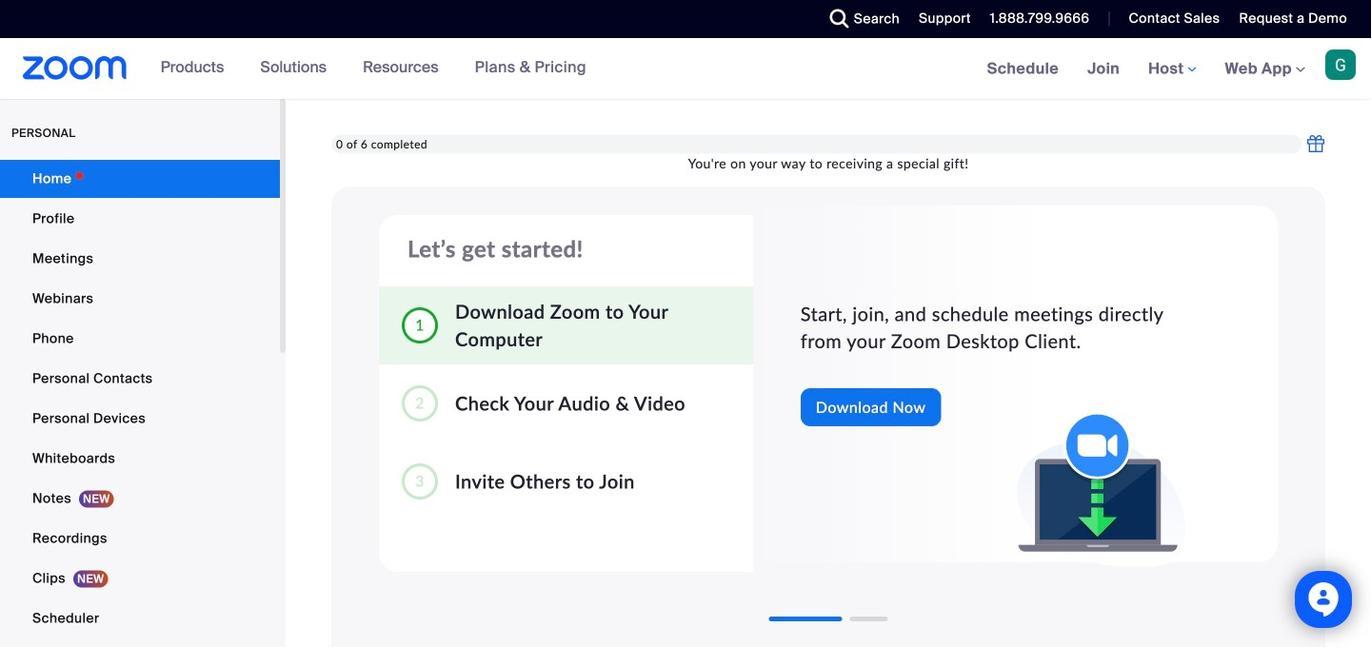 Task type: describe. For each thing, give the bounding box(es) containing it.
meetings navigation
[[973, 38, 1371, 100]]

profile picture image
[[1326, 50, 1356, 80]]



Task type: locate. For each thing, give the bounding box(es) containing it.
personal menu menu
[[0, 160, 280, 648]]

product information navigation
[[146, 38, 601, 99]]

banner
[[0, 38, 1371, 100]]

zoom logo image
[[23, 56, 127, 80]]



Task type: vqa. For each thing, say whether or not it's contained in the screenshot.
Personal Menu menu
yes



